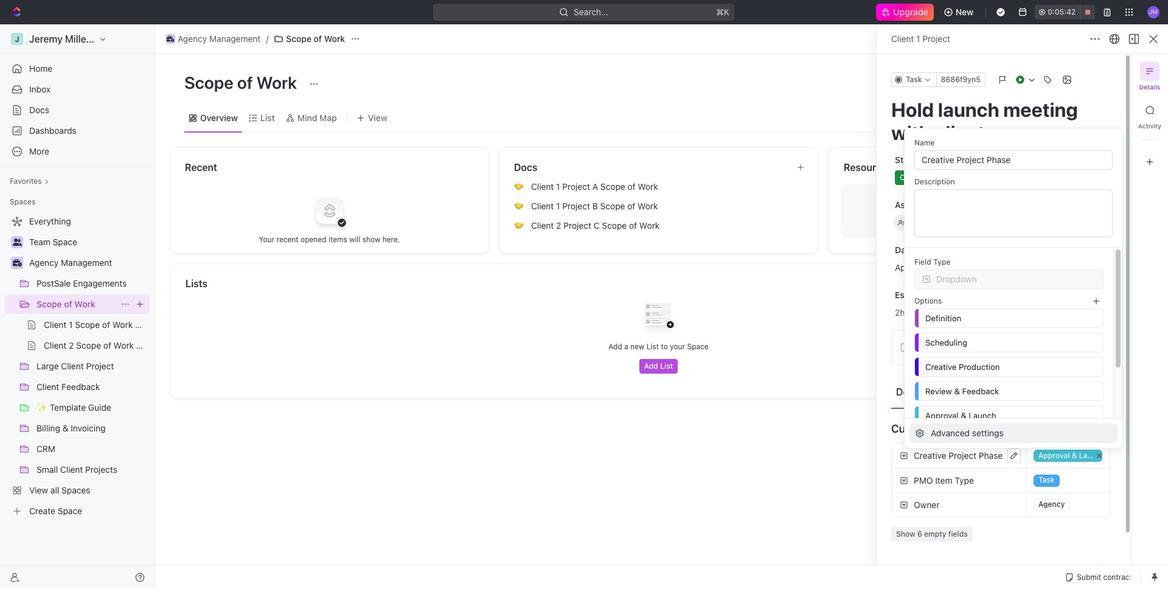 Task type: vqa. For each thing, say whether or not it's contained in the screenshot.
left Or
no



Task type: describe. For each thing, give the bounding box(es) containing it.
pmo item type
[[914, 475, 974, 485]]

add for add a new list to your space
[[609, 342, 623, 351]]

client for client 2 project c scope of work
[[531, 220, 554, 231]]

fields
[[949, 530, 968, 539]]

creative
[[914, 450, 947, 461]]

show 6 empty fields
[[897, 530, 968, 539]]

settings
[[973, 428, 1004, 438]]

client 1 project a scope of work
[[531, 181, 658, 192]]

project for client 2 project c scope of work
[[564, 220, 592, 231]]

0 vertical spatial type
[[934, 257, 951, 267]]

new
[[956, 7, 974, 17]]

inbox link
[[5, 80, 150, 99]]

advanced settings
[[931, 428, 1004, 438]]

new
[[631, 342, 645, 351]]

Edit task name text field
[[892, 98, 1111, 145]]

lists button
[[185, 276, 1133, 291]]

1 for client 1 project a scope of work
[[556, 181, 560, 192]]

a
[[625, 342, 629, 351]]

favorites
[[10, 177, 42, 186]]

list inside "link"
[[260, 112, 275, 123]]

business time image inside agency management link
[[167, 36, 174, 42]]

8686f9yn5 button
[[936, 72, 986, 87]]

docs inside sidebar navigation
[[29, 105, 49, 115]]

space
[[687, 342, 709, 351]]

mind map
[[298, 112, 337, 123]]

details inside task sidebar navigation tab list
[[1140, 83, 1161, 91]]

custom fields element
[[892, 443, 1111, 542]]

list link
[[258, 109, 275, 126]]

Select... text field
[[937, 270, 1097, 289]]

search...
[[574, 7, 609, 17]]

show
[[897, 530, 916, 539]]

phase
[[979, 450, 1003, 461]]

agency inside sidebar navigation
[[29, 257, 59, 268]]

your
[[670, 342, 685, 351]]

🤝 for client 1 project a scope of work
[[514, 182, 524, 191]]

home
[[29, 63, 52, 74]]

a
[[593, 181, 598, 192]]

add list
[[644, 362, 673, 371]]

status
[[895, 155, 921, 165]]

assigned to
[[895, 200, 943, 210]]

item
[[936, 475, 953, 485]]

subtasks button
[[940, 380, 991, 403]]

1 horizontal spatial list
[[647, 342, 659, 351]]

resources button
[[844, 160, 1116, 175]]

lists
[[186, 278, 208, 289]]

upgrade link
[[876, 4, 934, 21]]

task sidebar navigation tab list
[[1137, 61, 1164, 172]]

mind
[[298, 112, 317, 123]]

0 vertical spatial agency
[[178, 33, 207, 44]]

2
[[556, 220, 561, 231]]

1 vertical spatial to
[[661, 342, 668, 351]]

of inside sidebar navigation
[[64, 299, 72, 309]]

field
[[915, 257, 932, 267]]

🤝 for client 2 project c scope of work
[[514, 221, 524, 230]]

overview
[[200, 112, 238, 123]]

project for client 1 project b scope of work
[[563, 201, 590, 211]]

pmo
[[914, 475, 933, 485]]

field type
[[915, 257, 951, 267]]

6
[[918, 530, 923, 539]]

client 1 project
[[892, 33, 951, 44]]

add description
[[915, 342, 978, 352]]

1 horizontal spatial docs
[[514, 162, 538, 173]]

your recent opened items will show here.
[[259, 235, 400, 244]]

advanced
[[931, 428, 970, 438]]

estimate
[[895, 290, 930, 300]]

management inside sidebar navigation
[[61, 257, 112, 268]]

overview link
[[198, 109, 238, 126]]

add list button
[[640, 359, 678, 374]]

add for add list
[[644, 362, 659, 371]]

add for add description
[[915, 342, 931, 352]]

project for client 1 project
[[923, 33, 951, 44]]

c
[[594, 220, 600, 231]]

scope of work inside sidebar navigation
[[37, 299, 95, 309]]

details button
[[892, 380, 933, 403]]

1 for client 1 project b scope of work
[[556, 201, 560, 211]]

description
[[933, 342, 978, 352]]

client 1 project b scope of work
[[531, 201, 658, 211]]

creative project phase
[[914, 450, 1003, 461]]

map
[[320, 112, 337, 123]]

⌘k
[[717, 7, 730, 17]]

0 horizontal spatial agency management link
[[29, 253, 147, 273]]

1 horizontal spatial agency management link
[[163, 32, 264, 46]]

recent
[[277, 235, 299, 244]]

upgrade
[[893, 7, 928, 17]]

home link
[[5, 59, 150, 79]]

0 vertical spatial management
[[209, 33, 261, 44]]

0:05:42 button
[[1036, 5, 1096, 19]]

client for client 1 project
[[892, 33, 914, 44]]

will
[[349, 235, 361, 244]]

mind map link
[[295, 109, 337, 126]]



Task type: locate. For each thing, give the bounding box(es) containing it.
1 horizontal spatial scope of work link
[[271, 32, 348, 46]]

2 🤝 from the top
[[514, 201, 524, 211]]

no recent items image
[[305, 186, 354, 235]]

agency management
[[178, 33, 261, 44], [29, 257, 112, 268]]

1
[[917, 33, 921, 44], [556, 181, 560, 192], [556, 201, 560, 211]]

client left a
[[531, 181, 554, 192]]

0 vertical spatial agency management
[[178, 33, 261, 44]]

0 vertical spatial 🤝
[[514, 182, 524, 191]]

list left mind
[[260, 112, 275, 123]]

1 vertical spatial 🤝
[[514, 201, 524, 211]]

list right new
[[647, 342, 659, 351]]

owner
[[914, 499, 940, 510]]

your
[[259, 235, 275, 244]]

type
[[934, 257, 951, 267], [955, 475, 974, 485]]

client left the "b"
[[531, 201, 554, 211]]

favorites button
[[5, 174, 54, 189]]

1 horizontal spatial add
[[644, 362, 659, 371]]

1 for client 1 project
[[917, 33, 921, 44]]

project for client 1 project a scope of work
[[563, 181, 590, 192]]

name
[[915, 138, 935, 147]]

list
[[260, 112, 275, 123], [647, 342, 659, 351], [660, 362, 673, 371]]

🤝 for client 1 project b scope of work
[[514, 201, 524, 211]]

8686f9yn5
[[941, 75, 981, 84]]

1 vertical spatial list
[[647, 342, 659, 351]]

description
[[915, 177, 955, 186]]

type right item
[[955, 475, 974, 485]]

2 vertical spatial list
[[660, 362, 673, 371]]

0 vertical spatial agency management link
[[163, 32, 264, 46]]

resources
[[844, 162, 893, 173]]

automations
[[1084, 33, 1135, 44]]

of
[[314, 33, 322, 44], [237, 72, 253, 93], [628, 181, 636, 192], [628, 201, 636, 211], [629, 220, 637, 231], [64, 299, 72, 309]]

0 vertical spatial business time image
[[167, 36, 174, 42]]

1 vertical spatial agency management
[[29, 257, 112, 268]]

1 vertical spatial business time image
[[12, 259, 22, 267]]

client for client 1 project a scope of work
[[531, 181, 554, 192]]

1 down upgrade
[[917, 33, 921, 44]]

subtasks
[[945, 386, 987, 397]]

2 vertical spatial 1
[[556, 201, 560, 211]]

fields
[[934, 422, 964, 435]]

1 horizontal spatial agency management
[[178, 33, 261, 44]]

management
[[209, 33, 261, 44], [61, 257, 112, 268]]

0 vertical spatial 1
[[917, 33, 921, 44]]

agency management inside sidebar navigation
[[29, 257, 112, 268]]

tree containing agency management
[[5, 212, 150, 521]]

0 horizontal spatial business time image
[[12, 259, 22, 267]]

0 horizontal spatial to
[[661, 342, 668, 351]]

details up custom
[[897, 386, 928, 397]]

list inside button
[[660, 362, 673, 371]]

1 horizontal spatial management
[[209, 33, 261, 44]]

1 horizontal spatial business time image
[[167, 36, 174, 42]]

add left description
[[915, 342, 931, 352]]

project down new button
[[923, 33, 951, 44]]

1 vertical spatial scope of work link
[[37, 295, 116, 314]]

automations button
[[1078, 30, 1141, 48]]

docs link
[[5, 100, 150, 120]]

no lists icon. image
[[635, 293, 683, 342]]

tree
[[5, 212, 150, 521]]

0 horizontal spatial add
[[609, 342, 623, 351]]

agency
[[178, 33, 207, 44], [29, 257, 59, 268]]

client for client 1 project b scope of work
[[531, 201, 554, 211]]

1 vertical spatial management
[[61, 257, 112, 268]]

0 horizontal spatial list
[[260, 112, 275, 123]]

project inside custom fields element
[[949, 450, 977, 461]]

add inside button
[[644, 362, 659, 371]]

0 horizontal spatial details
[[897, 386, 928, 397]]

dashboards link
[[5, 121, 150, 141]]

dashboards
[[29, 125, 76, 136]]

scope inside sidebar navigation
[[37, 299, 62, 309]]

None text field
[[922, 151, 1106, 169]]

1 horizontal spatial to
[[935, 200, 943, 210]]

1 🤝 from the top
[[514, 182, 524, 191]]

attachments
[[892, 565, 957, 577]]

agency management link
[[163, 32, 264, 46], [29, 253, 147, 273]]

project down advanced settings
[[949, 450, 977, 461]]

1 vertical spatial docs
[[514, 162, 538, 173]]

activity
[[1139, 122, 1162, 130]]

1 vertical spatial scope of work
[[184, 72, 301, 93]]

add a new list to your space
[[609, 342, 709, 351]]

project left the "b"
[[563, 201, 590, 211]]

add inside button
[[915, 342, 931, 352]]

assigned
[[895, 200, 933, 210]]

to
[[935, 200, 943, 210], [661, 342, 668, 351]]

add left a
[[609, 342, 623, 351]]

0 horizontal spatial agency management
[[29, 257, 112, 268]]

tree inside sidebar navigation
[[5, 212, 150, 521]]

spaces
[[10, 197, 36, 206]]

client 2 project c scope of work
[[531, 220, 660, 231]]

2 vertical spatial 🤝
[[514, 221, 524, 230]]

add down "add a new list to your space"
[[644, 362, 659, 371]]

details inside button
[[897, 386, 928, 397]]

details up activity
[[1140, 83, 1161, 91]]

opened
[[301, 235, 327, 244]]

items
[[329, 235, 347, 244]]

empty
[[925, 530, 947, 539]]

1 vertical spatial 1
[[556, 181, 560, 192]]

custom
[[892, 422, 932, 435]]

to left your
[[661, 342, 668, 351]]

/
[[266, 33, 269, 44]]

0 horizontal spatial management
[[61, 257, 112, 268]]

0 horizontal spatial type
[[934, 257, 951, 267]]

client down upgrade link at the top right
[[892, 33, 914, 44]]

0 vertical spatial scope of work link
[[271, 32, 348, 46]]

scope of work
[[286, 33, 345, 44], [184, 72, 301, 93], [37, 299, 95, 309]]

1 horizontal spatial agency
[[178, 33, 207, 44]]

0 horizontal spatial docs
[[29, 105, 49, 115]]

0 horizontal spatial agency
[[29, 257, 59, 268]]

0 vertical spatial scope of work
[[286, 33, 345, 44]]

1 vertical spatial details
[[897, 386, 928, 397]]

type right field
[[934, 257, 951, 267]]

type inside custom fields element
[[955, 475, 974, 485]]

1 horizontal spatial details
[[1140, 83, 1161, 91]]

3 🤝 from the top
[[514, 221, 524, 230]]

2 horizontal spatial list
[[660, 362, 673, 371]]

custom fields button
[[892, 414, 1111, 443]]

advanced settings button
[[910, 424, 1118, 443]]

2 vertical spatial scope of work
[[37, 299, 95, 309]]

dates
[[895, 245, 919, 255]]

0 horizontal spatial scope of work link
[[37, 295, 116, 314]]

work inside sidebar navigation
[[74, 299, 95, 309]]

new button
[[939, 2, 981, 22]]

client 1 project link
[[892, 33, 951, 44]]

0 vertical spatial to
[[935, 200, 943, 210]]

options
[[915, 296, 943, 306]]

inbox
[[29, 84, 51, 94]]

show
[[363, 235, 381, 244]]

project left a
[[563, 181, 590, 192]]

business time image inside sidebar navigation
[[12, 259, 22, 267]]

scope
[[286, 33, 312, 44], [184, 72, 234, 93], [601, 181, 626, 192], [601, 201, 625, 211], [602, 220, 627, 231], [37, 299, 62, 309]]

custom fields
[[892, 422, 964, 435]]

sidebar navigation
[[0, 24, 155, 589]]

client left 2
[[531, 220, 554, 231]]

1 up 2
[[556, 201, 560, 211]]

list down "add a new list to your space"
[[660, 362, 673, 371]]

business time image
[[167, 36, 174, 42], [12, 259, 22, 267]]

1 left a
[[556, 181, 560, 192]]

1 horizontal spatial type
[[955, 475, 974, 485]]

0:05:42
[[1048, 7, 1076, 16]]

add description button
[[896, 338, 1107, 357]]

project right 2
[[564, 220, 592, 231]]

project
[[923, 33, 951, 44], [563, 181, 590, 192], [563, 201, 590, 211], [564, 220, 592, 231], [949, 450, 977, 461]]

None field
[[925, 313, 1102, 324], [925, 337, 1102, 348], [925, 362, 1102, 373], [925, 386, 1102, 397], [925, 410, 1102, 421], [925, 313, 1102, 324], [925, 337, 1102, 348], [925, 362, 1102, 373], [925, 386, 1102, 397], [925, 410, 1102, 421]]

recent
[[185, 162, 217, 173]]

0 vertical spatial list
[[260, 112, 275, 123]]

attachments button
[[892, 556, 1111, 586]]

2 horizontal spatial add
[[915, 342, 931, 352]]

0 vertical spatial details
[[1140, 83, 1161, 91]]

to down description
[[935, 200, 943, 210]]

details
[[1140, 83, 1161, 91], [897, 386, 928, 397]]

1 vertical spatial agency
[[29, 257, 59, 268]]

docs
[[29, 105, 49, 115], [514, 162, 538, 173]]

here.
[[383, 235, 400, 244]]

scope of work link
[[271, 32, 348, 46], [37, 295, 116, 314]]

b
[[593, 201, 598, 211]]

0 vertical spatial docs
[[29, 105, 49, 115]]

1 vertical spatial type
[[955, 475, 974, 485]]

1 vertical spatial agency management link
[[29, 253, 147, 273]]



